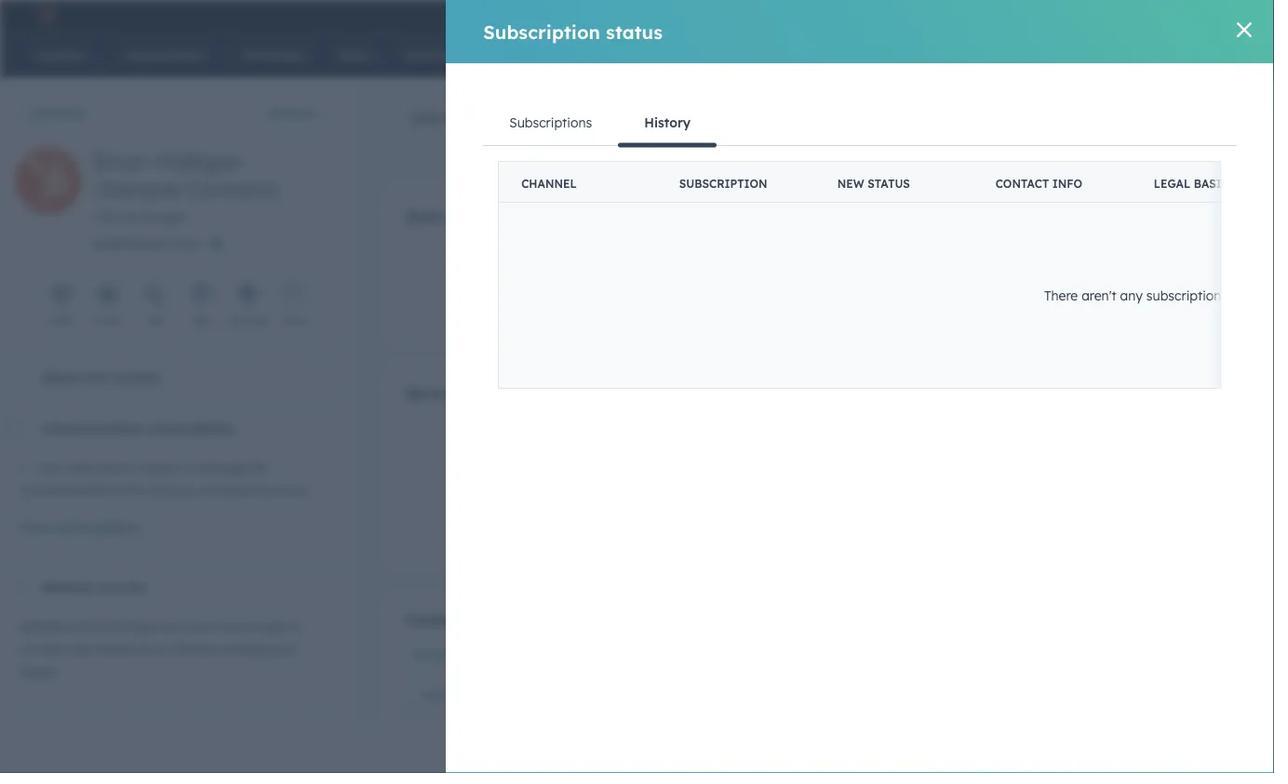 Task type: describe. For each thing, give the bounding box(es) containing it.
shows
[[121, 619, 158, 635]]

funky
[[1190, 7, 1222, 22]]

view subscriptions button
[[19, 517, 141, 539]]

2 your from the left
[[269, 641, 296, 658]]

website activity button
[[0, 562, 337, 612]]

times
[[255, 619, 289, 635]]

last
[[1009, 269, 1037, 283]]

marketplaces image
[[1029, 8, 1046, 25]]

subscription for subscription status
[[483, 20, 600, 43]]

(sample
[[93, 175, 180, 203]]

communication subscriptions button
[[0, 403, 330, 453]]

site
[[169, 641, 191, 658]]

contact
[[996, 177, 1049, 191]]

legal basis
[[1154, 177, 1229, 191]]

brian halligan (sample contact) ceo at google
[[93, 147, 278, 226]]

subscriptions for communication subscriptions
[[148, 420, 235, 436]]

note
[[50, 315, 73, 328]]

tabs
[[1180, 163, 1204, 177]]

activities button
[[497, 96, 606, 141]]

customize tabs link
[[1094, 155, 1230, 185]]

overview button
[[384, 96, 497, 141]]

data highlights
[[405, 208, 521, 226]]

Search HubSpot search field
[[1013, 39, 1241, 71]]

receives
[[200, 482, 250, 498]]

note image
[[54, 288, 69, 302]]

contact for has
[[19, 641, 65, 658]]

website for website activity
[[41, 579, 93, 595]]

you inside website activity shows you how many times a contact has visited your site and viewed your pages.
[[162, 619, 184, 635]]

hubspot image
[[34, 4, 56, 26]]

email image
[[101, 288, 116, 302]]

use
[[35, 460, 59, 476]]

activity
[[1041, 269, 1098, 283]]

website for website activity shows you how many times a contact has visited your site and viewed your pages.
[[19, 619, 68, 635]]

history
[[644, 114, 691, 131]]

3:29
[[540, 290, 564, 306]]

website activity shows you how many times a contact has visited your site and viewed your pages.
[[19, 619, 300, 680]]

Search search field
[[410, 678, 629, 712]]

use subscription types to manage the communications this contact receives from you
[[19, 460, 309, 498]]

calling icon image
[[990, 7, 1007, 24]]

more
[[282, 315, 306, 328]]

actions button
[[256, 95, 341, 132]]

view subscriptions
[[19, 519, 141, 536]]

types
[[141, 460, 175, 476]]

and
[[195, 641, 218, 658]]

hubspot link
[[22, 4, 70, 26]]

manage
[[195, 460, 246, 476]]

search button
[[1226, 39, 1257, 71]]

aren't
[[1082, 287, 1117, 304]]

activities
[[524, 110, 580, 126]]

pm
[[568, 290, 587, 306]]

call image
[[147, 288, 162, 302]]

from
[[254, 482, 283, 498]]

to
[[178, 460, 191, 476]]

funky button
[[1159, 0, 1250, 30]]

contact info
[[996, 177, 1083, 191]]

company owner button
[[405, 642, 503, 667]]

create date 10/18/2023 3:29 pm mdt
[[467, 269, 618, 306]]

meeting image
[[240, 288, 255, 302]]

task image
[[194, 288, 209, 302]]

meeting
[[228, 315, 267, 328]]

legal
[[1154, 177, 1191, 191]]

10/18/2023
[[467, 290, 536, 306]]

subscription inside use subscription types to manage the communications this contact receives from you
[[62, 460, 137, 476]]

1 - from the left
[[1065, 290, 1070, 306]]

the
[[249, 460, 269, 476]]

communication subscriptions
[[41, 420, 235, 436]]

date inside create date 10/18/2023 3:29 pm mdt
[[551, 269, 581, 283]]

ceo
[[93, 209, 120, 226]]

marketplaces button
[[1018, 0, 1057, 30]]

2 - from the left
[[1070, 290, 1075, 306]]

new
[[837, 177, 864, 191]]

this
[[124, 482, 146, 498]]

date inside last activity date --
[[1101, 269, 1131, 283]]

bh@hubspot.com
[[93, 235, 201, 252]]

info
[[1052, 177, 1083, 191]]

1 horizontal spatial communications
[[461, 384, 584, 402]]

highlights
[[446, 208, 521, 226]]

activity for website activity
[[97, 579, 146, 595]]

notifications image
[[1131, 8, 1148, 25]]

subscription inside dialog
[[1147, 287, 1222, 304]]

subscriptions for view subscriptions
[[54, 519, 141, 536]]

contact)
[[186, 175, 278, 203]]

you inside use subscription types to manage the communications this contact receives from you
[[286, 482, 309, 498]]

how
[[188, 619, 213, 635]]



Task type: vqa. For each thing, say whether or not it's contained in the screenshot.
Terry Turtle icon
no



Task type: locate. For each thing, give the bounding box(es) containing it.
funky town image
[[1170, 7, 1187, 23]]

0 horizontal spatial subscription
[[483, 20, 600, 43]]

contacts link
[[15, 105, 87, 121]]

you right from
[[286, 482, 309, 498]]

task
[[191, 315, 212, 328]]

1 date from the left
[[551, 269, 581, 283]]

recent communications
[[405, 384, 584, 402]]

0 vertical spatial you
[[286, 482, 309, 498]]

actions
[[268, 105, 316, 121]]

1 vertical spatial subscriptions
[[54, 519, 141, 536]]

0 horizontal spatial you
[[162, 619, 184, 635]]

subscriptions up to
[[148, 420, 235, 436]]

1 horizontal spatial you
[[286, 482, 309, 498]]

0 vertical spatial contact
[[150, 482, 196, 498]]

subscription
[[483, 20, 600, 43], [679, 177, 767, 191]]

0 horizontal spatial your
[[138, 641, 166, 658]]

new status
[[837, 177, 910, 191]]

contact down to
[[150, 482, 196, 498]]

2 date from the left
[[1101, 269, 1131, 283]]

viewed
[[222, 641, 265, 658]]

activity inside dropdown button
[[97, 579, 146, 595]]

a
[[292, 619, 300, 635]]

1 vertical spatial status
[[868, 177, 910, 191]]

customize tabs
[[1119, 163, 1204, 177]]

has
[[69, 641, 91, 658]]

menu
[[878, 0, 1252, 30]]

contacts
[[29, 105, 87, 121]]

communications right the recent
[[461, 384, 584, 402]]

1 vertical spatial website
[[19, 619, 68, 635]]

visited
[[95, 641, 135, 658]]

0 vertical spatial status
[[606, 20, 663, 43]]

subscription
[[1147, 287, 1222, 304], [62, 460, 137, 476]]

google
[[140, 209, 184, 226]]

0 vertical spatial subscriptions
[[148, 420, 235, 436]]

subscription up activities
[[483, 20, 600, 43]]

company
[[412, 648, 465, 661]]

history link
[[618, 101, 717, 148]]

upgrade image
[[892, 8, 908, 25]]

menu containing funky
[[878, 0, 1252, 30]]

navigation containing overview
[[383, 95, 607, 141]]

any
[[1120, 287, 1143, 304]]

call
[[146, 315, 164, 328]]

subscriptions inside button
[[54, 519, 141, 536]]

tab list
[[483, 101, 1237, 148]]

email
[[95, 315, 121, 328]]

close image
[[1237, 22, 1252, 37]]

recent
[[405, 384, 456, 402]]

companies
[[405, 610, 488, 629]]

0 vertical spatial website
[[41, 579, 93, 595]]

activity for website activity shows you how many times a contact has visited your site and viewed your pages.
[[71, 619, 117, 635]]

contact
[[150, 482, 196, 498], [19, 641, 65, 658]]

status
[[606, 20, 663, 43], [868, 177, 910, 191]]

status for subscription status
[[606, 20, 663, 43]]

1 your from the left
[[138, 641, 166, 658]]

1 horizontal spatial contact
[[150, 482, 196, 498]]

0 horizontal spatial communications
[[19, 482, 120, 498]]

upgrade
[[912, 9, 964, 24]]

0 horizontal spatial subscriptions
[[54, 519, 141, 536]]

tab list containing subscriptions
[[483, 101, 1237, 148]]

subscription status
[[483, 20, 663, 43]]

subscriptions down 'this'
[[54, 519, 141, 536]]

you up site
[[162, 619, 184, 635]]

website activity
[[41, 579, 146, 595]]

0 horizontal spatial status
[[606, 20, 663, 43]]

help image
[[1068, 8, 1085, 25]]

date up any
[[1101, 269, 1131, 283]]

there aren't any subscription changes
[[1044, 287, 1274, 304]]

activity up 'has'
[[71, 619, 117, 635]]

contact for receives
[[150, 482, 196, 498]]

date
[[551, 269, 581, 283], [1101, 269, 1131, 283]]

activity inside website activity shows you how many times a contact has visited your site and viewed your pages.
[[71, 619, 117, 635]]

communications down use
[[19, 482, 120, 498]]

data
[[405, 208, 442, 226]]

help button
[[1061, 0, 1093, 30]]

owner
[[469, 648, 503, 661]]

0 horizontal spatial date
[[551, 269, 581, 283]]

tab list inside subscription status dialog
[[483, 101, 1237, 148]]

subscriptions link
[[483, 101, 618, 145]]

basis
[[1194, 177, 1229, 191]]

1 horizontal spatial subscriptions
[[148, 420, 235, 436]]

contact inside use subscription types to manage the communications this contact receives from you
[[150, 482, 196, 498]]

subscription right any
[[1147, 287, 1222, 304]]

-
[[1065, 290, 1070, 306], [1070, 290, 1075, 306]]

menu item
[[977, 0, 981, 30]]

calling icon button
[[983, 3, 1014, 27]]

subscriptions inside dropdown button
[[148, 420, 235, 436]]

notifications button
[[1123, 0, 1155, 30]]

halligan
[[155, 147, 242, 175]]

changes
[[1225, 287, 1274, 304]]

company owner
[[412, 648, 503, 661]]

customize
[[1119, 163, 1177, 177]]

pages.
[[19, 664, 60, 680]]

create
[[504, 269, 548, 283]]

1 vertical spatial contact
[[19, 641, 65, 658]]

website inside website activity shows you how many times a contact has visited your site and viewed your pages.
[[19, 619, 68, 635]]

date up pm
[[551, 269, 581, 283]]

communication
[[41, 420, 144, 436]]

subscriptions
[[509, 114, 592, 131]]

at
[[124, 209, 136, 226]]

communications inside use subscription types to manage the communications this contact receives from you
[[19, 482, 120, 498]]

website inside website activity dropdown button
[[41, 579, 93, 595]]

0 horizontal spatial subscription
[[62, 460, 137, 476]]

view
[[19, 519, 50, 536]]

overview
[[410, 110, 471, 126]]

website down view subscriptions button
[[41, 579, 93, 595]]

last activity date --
[[1009, 269, 1131, 306]]

caret image
[[15, 426, 26, 430]]

subscription for subscription
[[679, 177, 767, 191]]

your down the shows
[[138, 641, 166, 658]]

subscription down history link
[[679, 177, 767, 191]]

1 horizontal spatial subscription
[[679, 177, 767, 191]]

1 vertical spatial activity
[[71, 619, 117, 635]]

settings link
[[1096, 5, 1120, 25]]

0 vertical spatial subscription
[[483, 20, 600, 43]]

0 vertical spatial subscription
[[1147, 287, 1222, 304]]

status for new status
[[868, 177, 910, 191]]

there
[[1044, 287, 1078, 304]]

communications
[[461, 384, 584, 402], [19, 482, 120, 498]]

website
[[41, 579, 93, 595], [19, 619, 68, 635]]

activity
[[97, 579, 146, 595], [71, 619, 117, 635]]

subscriptions
[[148, 420, 235, 436], [54, 519, 141, 536]]

1 horizontal spatial subscription
[[1147, 287, 1222, 304]]

0 horizontal spatial contact
[[19, 641, 65, 658]]

subscription status dialog
[[446, 0, 1274, 773]]

contact inside website activity shows you how many times a contact has visited your site and viewed your pages.
[[19, 641, 65, 658]]

1 horizontal spatial your
[[269, 641, 296, 658]]

contact up pages.
[[19, 641, 65, 658]]

your down times
[[269, 641, 296, 658]]

1 horizontal spatial status
[[868, 177, 910, 191]]

1 horizontal spatial date
[[1101, 269, 1131, 283]]

navigation
[[383, 95, 607, 141]]

1 vertical spatial communications
[[19, 482, 120, 498]]

channel
[[521, 177, 577, 191]]

many
[[217, 619, 251, 635]]

1 vertical spatial you
[[162, 619, 184, 635]]

1 vertical spatial subscription
[[62, 460, 137, 476]]

mdt
[[591, 290, 618, 306]]

brian
[[93, 147, 149, 175]]

search image
[[1235, 48, 1248, 61]]

settings image
[[1100, 8, 1116, 25]]

activity up the shows
[[97, 579, 146, 595]]

0 vertical spatial communications
[[461, 384, 584, 402]]

1 vertical spatial subscription
[[679, 177, 767, 191]]

website up pages.
[[19, 619, 68, 635]]

more image
[[287, 288, 302, 302]]

subscription down "communication"
[[62, 460, 137, 476]]

0 vertical spatial activity
[[97, 579, 146, 595]]



